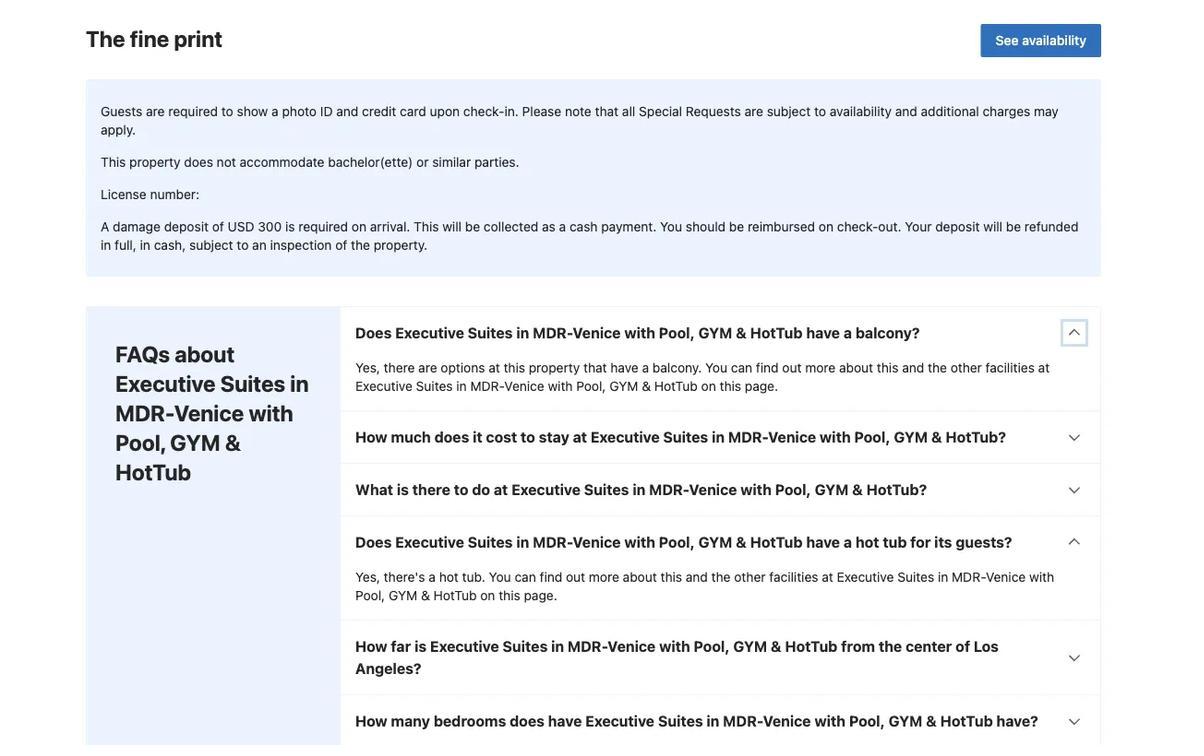 Task type: vqa. For each thing, say whether or not it's contained in the screenshot.
yes, associated with Does Executive Suites in MDR-Venice with Pool, GYM & HotTub have a hot tub for its guests?
yes



Task type: locate. For each thing, give the bounding box(es) containing it.
executive down 'how far is executive suites in mdr-venice with pool, gym & hottub from the center of los angeles?'
[[585, 713, 655, 731]]

0 horizontal spatial hot
[[439, 570, 459, 586]]

required left the show
[[168, 104, 218, 119]]

property up 'license number:'
[[129, 155, 180, 170]]

find
[[756, 361, 779, 376], [540, 570, 562, 586]]

availability inside button
[[1022, 33, 1087, 48]]

mdr- inside faqs about executive suites in mdr-venice with pool, gym & hottub
[[115, 401, 174, 427]]

1 horizontal spatial subject
[[767, 104, 811, 119]]

a left balcony.
[[642, 361, 649, 376]]

1 does from the top
[[355, 325, 392, 342]]

you right tub.
[[489, 570, 511, 586]]

can
[[731, 361, 753, 376], [515, 570, 536, 586]]

deposit up cash,
[[164, 219, 209, 234]]

0 vertical spatial find
[[756, 361, 779, 376]]

2 horizontal spatial be
[[1006, 219, 1021, 234]]

this inside a damage deposit of usd 300 is required on arrival. this will be collected as a cash payment. you should be reimbursed on check-out. your deposit will be refunded in full, in cash, subject to an inspection of the property.
[[414, 219, 439, 234]]

0 vertical spatial how
[[355, 429, 387, 447]]

pool, inside 'dropdown button'
[[659, 325, 695, 342]]

out
[[782, 361, 802, 376], [566, 570, 585, 586]]

for
[[910, 534, 931, 552]]

does left it
[[434, 429, 469, 447]]

all
[[622, 104, 635, 119]]

stay
[[539, 429, 569, 447]]

have inside yes, there are options at this property that have a balcony. you can find out more about this and the other facilities at executive suites in mdr-venice with pool, gym & hottub on this page.
[[611, 361, 639, 376]]

venice
[[573, 325, 621, 342], [504, 379, 544, 394], [174, 401, 244, 427], [768, 429, 816, 447], [689, 482, 737, 499], [573, 534, 621, 552], [986, 570, 1026, 586], [608, 639, 656, 656], [763, 713, 811, 731]]

is right what
[[397, 482, 409, 499]]

that
[[595, 104, 619, 119], [583, 361, 607, 376]]

1 vertical spatial find
[[540, 570, 562, 586]]

page. inside yes, there's a hot tub. you can find out more about this and the other facilities at executive suites in mdr-venice with pool, gym & hottub on this page.
[[524, 589, 557, 604]]

1 vertical spatial out
[[566, 570, 585, 586]]

does for does executive suites in mdr-venice with pool, gym & hottub have a hot tub for its guests?
[[355, 534, 392, 552]]

2 vertical spatial does
[[510, 713, 545, 731]]

about right faqs
[[175, 342, 235, 368]]

check-
[[463, 104, 504, 119], [837, 219, 878, 234]]

1 vertical spatial can
[[515, 570, 536, 586]]

does right bedrooms on the left of page
[[510, 713, 545, 731]]

1 horizontal spatial this
[[414, 219, 439, 234]]

are left the options
[[418, 361, 437, 376]]

are inside yes, there are options at this property that have a balcony. you can find out more about this and the other facilities at executive suites in mdr-venice with pool, gym & hottub on this page.
[[418, 361, 437, 376]]

there left the options
[[384, 361, 415, 376]]

mdr- inside 'dropdown button'
[[533, 325, 573, 342]]

you left should on the top right of page
[[660, 219, 682, 234]]

1 vertical spatial facilities
[[769, 570, 818, 586]]

0 vertical spatial does
[[355, 325, 392, 342]]

subject
[[767, 104, 811, 119], [189, 238, 233, 253]]

1 horizontal spatial be
[[729, 219, 744, 234]]

0 vertical spatial that
[[595, 104, 619, 119]]

1 horizontal spatial find
[[756, 361, 779, 376]]

property
[[129, 155, 180, 170], [529, 361, 580, 376]]

this up property.
[[414, 219, 439, 234]]

have inside dropdown button
[[548, 713, 582, 731]]

will left collected
[[442, 219, 462, 234]]

what is there to do at executive suites in mdr-venice with pool, gym & hottub? button
[[341, 465, 1100, 516]]

availability inside guests are required to show a photo id and credit card upon check-in. please note that all special requests are subject to availability and additional charges may apply.
[[830, 104, 892, 119]]

please
[[522, 104, 561, 119]]

0 vertical spatial does
[[184, 155, 213, 170]]

yes,
[[355, 361, 380, 376], [355, 570, 380, 586]]

there left do
[[412, 482, 450, 499]]

page.
[[745, 379, 778, 394], [524, 589, 557, 604]]

is inside a damage deposit of usd 300 is required on arrival. this will be collected as a cash payment. you should be reimbursed on check-out. your deposit will be refunded in full, in cash, subject to an inspection of the property.
[[285, 219, 295, 234]]

guests?
[[956, 534, 1012, 552]]

with
[[624, 325, 655, 342], [548, 379, 573, 394], [249, 401, 293, 427], [820, 429, 851, 447], [741, 482, 772, 499], [624, 534, 655, 552], [1029, 570, 1054, 586], [659, 639, 690, 656], [815, 713, 846, 731]]

0 vertical spatial availability
[[1022, 33, 1087, 48]]

be left refunded
[[1006, 219, 1021, 234]]

0 vertical spatial this
[[101, 155, 126, 170]]

subject right requests
[[767, 104, 811, 119]]

yes, for does executive suites in mdr-venice with pool, gym & hottub have a balcony?
[[355, 361, 380, 376]]

1 vertical spatial you
[[705, 361, 728, 376]]

of left los
[[956, 639, 970, 656]]

gym
[[698, 325, 732, 342], [609, 379, 638, 394], [894, 429, 928, 447], [170, 430, 220, 456], [815, 482, 849, 499], [698, 534, 732, 552], [389, 589, 417, 604], [733, 639, 767, 656], [889, 713, 923, 731]]

yes, inside yes, there's a hot tub. you can find out more about this and the other facilities at executive suites in mdr-venice with pool, gym & hottub on this page.
[[355, 570, 380, 586]]

0 horizontal spatial out
[[566, 570, 585, 586]]

hottub inside yes, there's a hot tub. you can find out more about this and the other facilities at executive suites in mdr-venice with pool, gym & hottub on this page.
[[433, 589, 477, 604]]

does
[[184, 155, 213, 170], [434, 429, 469, 447], [510, 713, 545, 731]]

credit
[[362, 104, 396, 119]]

full,
[[115, 238, 136, 253]]

2 will from the left
[[983, 219, 1003, 234]]

1 vertical spatial page.
[[524, 589, 557, 604]]

hottub inside 'how far is executive suites in mdr-venice with pool, gym & hottub from the center of los angeles?'
[[785, 639, 838, 656]]

gym inside how much does it cost to stay at executive suites in mdr-venice with pool, gym & hottub? dropdown button
[[894, 429, 928, 447]]

1 vertical spatial yes,
[[355, 570, 380, 586]]

gym inside the what is there to do at executive suites in mdr-venice with pool, gym & hottub? "dropdown button"
[[815, 482, 849, 499]]

many
[[391, 713, 430, 731]]

venice inside 'dropdown button'
[[573, 325, 621, 342]]

hottub? inside how much does it cost to stay at executive suites in mdr-venice with pool, gym & hottub? dropdown button
[[946, 429, 1006, 447]]

to
[[221, 104, 233, 119], [814, 104, 826, 119], [237, 238, 249, 253], [521, 429, 535, 447], [454, 482, 469, 499]]

1 horizontal spatial does
[[434, 429, 469, 447]]

1 vertical spatial more
[[589, 570, 619, 586]]

of left usd
[[212, 219, 224, 234]]

1 horizontal spatial check-
[[837, 219, 878, 234]]

you inside a damage deposit of usd 300 is required on arrival. this will be collected as a cash payment. you should be reimbursed on check-out. your deposit will be refunded in full, in cash, subject to an inspection of the property.
[[660, 219, 682, 234]]

check- right upon
[[463, 104, 504, 119]]

center
[[906, 639, 952, 656]]

1 vertical spatial is
[[397, 482, 409, 499]]

0 vertical spatial is
[[285, 219, 295, 234]]

suites
[[468, 325, 513, 342], [220, 371, 285, 397], [416, 379, 453, 394], [663, 429, 708, 447], [584, 482, 629, 499], [468, 534, 513, 552], [898, 570, 934, 586], [503, 639, 548, 656], [658, 713, 703, 731]]

how left much
[[355, 429, 387, 447]]

your
[[905, 219, 932, 234]]

0 vertical spatial can
[[731, 361, 753, 376]]

with inside does executive suites in mdr-venice with pool, gym & hottub have a hot tub for its guests? dropdown button
[[624, 534, 655, 552]]

0 horizontal spatial page.
[[524, 589, 557, 604]]

1 how from the top
[[355, 429, 387, 447]]

can down does executive suites in mdr-venice with pool, gym & hottub have a balcony? 'dropdown button'
[[731, 361, 753, 376]]

1 vertical spatial there
[[412, 482, 450, 499]]

0 horizontal spatial availability
[[830, 104, 892, 119]]

mdr- inside dropdown button
[[723, 713, 763, 731]]

0 vertical spatial there
[[384, 361, 415, 376]]

0 vertical spatial yes,
[[355, 361, 380, 376]]

0 horizontal spatial does
[[184, 155, 213, 170]]

in inside does executive suites in mdr-venice with pool, gym & hottub have a balcony? 'dropdown button'
[[516, 325, 529, 342]]

card
[[400, 104, 426, 119]]

0 horizontal spatial this
[[101, 155, 126, 170]]

2 how from the top
[[355, 639, 387, 656]]

this down apply. on the top left of the page
[[101, 155, 126, 170]]

0 horizontal spatial find
[[540, 570, 562, 586]]

executive down faqs
[[115, 371, 216, 397]]

2 does from the top
[[355, 534, 392, 552]]

2 horizontal spatial you
[[705, 361, 728, 376]]

0 horizontal spatial more
[[589, 570, 619, 586]]

in inside how many bedrooms does have executive suites in mdr-venice with pool, gym & hottub have? dropdown button
[[707, 713, 720, 731]]

how inside 'how far is executive suites in mdr-venice with pool, gym & hottub from the center of los angeles?'
[[355, 639, 387, 656]]

can right tub.
[[515, 570, 536, 586]]

venice inside dropdown button
[[763, 713, 811, 731]]

executive inside yes, there are options at this property that have a balcony. you can find out more about this and the other facilities at executive suites in mdr-venice with pool, gym & hottub on this page.
[[355, 379, 413, 394]]

executive inside dropdown button
[[585, 713, 655, 731]]

1 vertical spatial property
[[529, 361, 580, 376]]

1 vertical spatial does
[[434, 429, 469, 447]]

1 horizontal spatial deposit
[[935, 219, 980, 234]]

subject inside guests are required to show a photo id and credit card upon check-in. please note that all special requests are subject to availability and additional charges may apply.
[[767, 104, 811, 119]]

other
[[951, 361, 982, 376], [734, 570, 766, 586]]

0 horizontal spatial check-
[[463, 104, 504, 119]]

1 vertical spatial availability
[[830, 104, 892, 119]]

1 vertical spatial hottub?
[[866, 482, 927, 499]]

to inside a damage deposit of usd 300 is required on arrival. this will be collected as a cash payment. you should be reimbursed on check-out. your deposit will be refunded in full, in cash, subject to an inspection of the property.
[[237, 238, 249, 253]]

check- left your
[[837, 219, 878, 234]]

how far is executive suites in mdr-venice with pool, gym & hottub from the center of los angeles?
[[355, 639, 999, 678]]

with inside how much does it cost to stay at executive suites in mdr-venice with pool, gym & hottub? dropdown button
[[820, 429, 851, 447]]

have
[[806, 325, 840, 342], [611, 361, 639, 376], [806, 534, 840, 552], [548, 713, 582, 731]]

of right inspection
[[335, 238, 347, 253]]

that down does executive suites in mdr-venice with pool, gym & hottub have a balcony?
[[583, 361, 607, 376]]

subject inside a damage deposit of usd 300 is required on arrival. this will be collected as a cash payment. you should be reimbursed on check-out. your deposit will be refunded in full, in cash, subject to an inspection of the property.
[[189, 238, 233, 253]]

availability
[[1022, 33, 1087, 48], [830, 104, 892, 119]]

on
[[352, 219, 367, 234], [819, 219, 834, 234], [701, 379, 716, 394], [480, 589, 495, 604]]

0 horizontal spatial you
[[489, 570, 511, 586]]

similar
[[432, 155, 471, 170]]

0 vertical spatial you
[[660, 219, 682, 234]]

will
[[442, 219, 462, 234], [983, 219, 1003, 234]]

on down balcony.
[[701, 379, 716, 394]]

1 deposit from the left
[[164, 219, 209, 234]]

required inside a damage deposit of usd 300 is required on arrival. this will be collected as a cash payment. you should be reimbursed on check-out. your deposit will be refunded in full, in cash, subject to an inspection of the property.
[[298, 219, 348, 234]]

1 horizontal spatial are
[[418, 361, 437, 376]]

0 horizontal spatial is
[[285, 219, 295, 234]]

deposit right your
[[935, 219, 980, 234]]

hottub? inside the what is there to do at executive suites in mdr-venice with pool, gym & hottub? "dropdown button"
[[866, 482, 927, 499]]

pool, inside "dropdown button"
[[775, 482, 811, 499]]

2 horizontal spatial of
[[956, 639, 970, 656]]

this
[[101, 155, 126, 170], [414, 219, 439, 234]]

hottub inside yes, there are options at this property that have a balcony. you can find out more about this and the other facilities at executive suites in mdr-venice with pool, gym & hottub on this page.
[[654, 379, 698, 394]]

reimbursed
[[748, 219, 815, 234]]

more
[[805, 361, 836, 376], [589, 570, 619, 586]]

how up angeles?
[[355, 639, 387, 656]]

does left not
[[184, 155, 213, 170]]

0 horizontal spatial required
[[168, 104, 218, 119]]

1 horizontal spatial you
[[660, 219, 682, 234]]

be right should on the top right of page
[[729, 219, 744, 234]]

balcony.
[[653, 361, 702, 376]]

1 horizontal spatial out
[[782, 361, 802, 376]]

suites inside faqs about executive suites in mdr-venice with pool, gym & hottub
[[220, 371, 285, 397]]

300
[[258, 219, 282, 234]]

that inside yes, there are options at this property that have a balcony. you can find out more about this and the other facilities at executive suites in mdr-venice with pool, gym & hottub on this page.
[[583, 361, 607, 376]]

is right 300
[[285, 219, 295, 234]]

0 horizontal spatial about
[[175, 342, 235, 368]]

that left all at top right
[[595, 104, 619, 119]]

executive up the options
[[395, 325, 464, 342]]

hot
[[856, 534, 879, 552], [439, 570, 459, 586]]

suites inside "dropdown button"
[[584, 482, 629, 499]]

print
[[174, 26, 223, 52]]

hot left tub
[[856, 534, 879, 552]]

0 vertical spatial page.
[[745, 379, 778, 394]]

this property does not accommodate bachelor(ette) or similar parties.
[[101, 155, 519, 170]]

the inside yes, there's a hot tub. you can find out more about this and the other facilities at executive suites in mdr-venice with pool, gym & hottub on this page.
[[711, 570, 731, 586]]

to inside how much does it cost to stay at executive suites in mdr-venice with pool, gym & hottub? dropdown button
[[521, 429, 535, 447]]

on down tub.
[[480, 589, 495, 604]]

refunded
[[1025, 219, 1079, 234]]

1 horizontal spatial hot
[[856, 534, 879, 552]]

executive up much
[[355, 379, 413, 394]]

how left many on the left bottom of page
[[355, 713, 387, 731]]

does executive suites in mdr-venice with pool, gym & hottub have a balcony?
[[355, 325, 920, 342]]

you down does executive suites in mdr-venice with pool, gym & hottub have a balcony? 'dropdown button'
[[705, 361, 728, 376]]

are right guests
[[146, 104, 165, 119]]

about down balcony?
[[839, 361, 873, 376]]

1 horizontal spatial facilities
[[986, 361, 1035, 376]]

1 vertical spatial that
[[583, 361, 607, 376]]

gym inside does executive suites in mdr-venice with pool, gym & hottub have a hot tub for its guests? dropdown button
[[698, 534, 732, 552]]

hot left tub.
[[439, 570, 459, 586]]

see availability button
[[981, 24, 1101, 58]]

availability right see
[[1022, 33, 1087, 48]]

and left additional
[[895, 104, 917, 119]]

find down does executive suites in mdr-venice with pool, gym & hottub have a balcony? 'dropdown button'
[[756, 361, 779, 376]]

number:
[[150, 187, 199, 202]]

hottub inside faqs about executive suites in mdr-venice with pool, gym & hottub
[[115, 460, 191, 486]]

from
[[841, 639, 875, 656]]

out.
[[878, 219, 901, 234]]

subject down usd
[[189, 238, 233, 253]]

charges
[[983, 104, 1030, 119]]

a right the show
[[272, 104, 279, 119]]

0 horizontal spatial will
[[442, 219, 462, 234]]

& inside "dropdown button"
[[852, 482, 863, 499]]

a right as
[[559, 219, 566, 234]]

executive down tub
[[837, 570, 894, 586]]

you inside yes, there's a hot tub. you can find out more about this and the other facilities at executive suites in mdr-venice with pool, gym & hottub on this page.
[[489, 570, 511, 586]]

0 horizontal spatial facilities
[[769, 570, 818, 586]]

0 horizontal spatial property
[[129, 155, 180, 170]]

a inside yes, there's a hot tub. you can find out more about this and the other facilities at executive suites in mdr-venice with pool, gym & hottub on this page.
[[429, 570, 436, 586]]

does executive suites in mdr-venice with pool, gym & hottub have a hot tub for its guests?
[[355, 534, 1012, 552]]

a
[[272, 104, 279, 119], [559, 219, 566, 234], [844, 325, 852, 342], [642, 361, 649, 376], [844, 534, 852, 552], [429, 570, 436, 586]]

in
[[101, 238, 111, 253], [140, 238, 150, 253], [516, 325, 529, 342], [290, 371, 309, 397], [456, 379, 467, 394], [712, 429, 725, 447], [633, 482, 646, 499], [516, 534, 529, 552], [938, 570, 948, 586], [551, 639, 564, 656], [707, 713, 720, 731]]

0 vertical spatial more
[[805, 361, 836, 376]]

is right 'far'
[[415, 639, 427, 656]]

a left balcony?
[[844, 325, 852, 342]]

0 vertical spatial check-
[[463, 104, 504, 119]]

have inside dropdown button
[[806, 534, 840, 552]]

1 horizontal spatial availability
[[1022, 33, 1087, 48]]

property.
[[374, 238, 428, 253]]

2 vertical spatial is
[[415, 639, 427, 656]]

0 vertical spatial facilities
[[986, 361, 1035, 376]]

of
[[212, 219, 224, 234], [335, 238, 347, 253], [956, 639, 970, 656]]

a
[[101, 219, 109, 234]]

how many bedrooms does have executive suites in mdr-venice with pool, gym & hottub have?
[[355, 713, 1038, 731]]

0 vertical spatial out
[[782, 361, 802, 376]]

a left tub
[[844, 534, 852, 552]]

pool, inside yes, there's a hot tub. you can find out more about this and the other facilities at executive suites in mdr-venice with pool, gym & hottub on this page.
[[355, 589, 385, 604]]

1 vertical spatial does
[[355, 534, 392, 552]]

how inside dropdown button
[[355, 713, 387, 731]]

gym inside how many bedrooms does have executive suites in mdr-venice with pool, gym & hottub have? dropdown button
[[889, 713, 923, 731]]

have?
[[997, 713, 1038, 731]]

1 horizontal spatial about
[[623, 570, 657, 586]]

0 vertical spatial hottub?
[[946, 429, 1006, 447]]

hottub inside 'dropdown button'
[[750, 325, 803, 342]]

1 horizontal spatial is
[[397, 482, 409, 499]]

how for how much does it cost to stay at executive suites in mdr-venice with pool, gym & hottub?
[[355, 429, 387, 447]]

0 horizontal spatial subject
[[189, 238, 233, 253]]

suites inside 'dropdown button'
[[468, 325, 513, 342]]

license number:
[[101, 187, 199, 202]]

usd
[[228, 219, 254, 234]]

does for property
[[184, 155, 213, 170]]

with inside faqs about executive suites in mdr-venice with pool, gym & hottub
[[249, 401, 293, 427]]

executive up there's
[[395, 534, 464, 552]]

yes, inside yes, there are options at this property that have a balcony. you can find out more about this and the other facilities at executive suites in mdr-venice with pool, gym & hottub on this page.
[[355, 361, 380, 376]]

1 vertical spatial how
[[355, 639, 387, 656]]

executive down stay
[[511, 482, 581, 499]]

1 horizontal spatial property
[[529, 361, 580, 376]]

deposit
[[164, 219, 209, 234], [935, 219, 980, 234]]

and
[[336, 104, 358, 119], [895, 104, 917, 119], [902, 361, 924, 376], [686, 570, 708, 586]]

3 how from the top
[[355, 713, 387, 731]]

0 horizontal spatial other
[[734, 570, 766, 586]]

there inside "dropdown button"
[[412, 482, 450, 499]]

0 vertical spatial required
[[168, 104, 218, 119]]

a inside yes, there are options at this property that have a balcony. you can find out more about this and the other facilities at executive suites in mdr-venice with pool, gym & hottub on this page.
[[642, 361, 649, 376]]

& inside 'dropdown button'
[[736, 325, 747, 342]]

0 horizontal spatial of
[[212, 219, 224, 234]]

gym inside 'how far is executive suites in mdr-venice with pool, gym & hottub from the center of los angeles?'
[[733, 639, 767, 656]]

will left refunded
[[983, 219, 1003, 234]]

about down does executive suites in mdr-venice with pool, gym & hottub have a hot tub for its guests?
[[623, 570, 657, 586]]

2 be from the left
[[729, 219, 744, 234]]

on inside yes, there's a hot tub. you can find out more about this and the other facilities at executive suites in mdr-venice with pool, gym & hottub on this page.
[[480, 589, 495, 604]]

be left collected
[[465, 219, 480, 234]]

1 horizontal spatial other
[[951, 361, 982, 376]]

about inside faqs about executive suites in mdr-venice with pool, gym & hottub
[[175, 342, 235, 368]]

0 vertical spatial of
[[212, 219, 224, 234]]

1 horizontal spatial of
[[335, 238, 347, 253]]

0 vertical spatial property
[[129, 155, 180, 170]]

can inside yes, there's a hot tub. you can find out more about this and the other facilities at executive suites in mdr-venice with pool, gym & hottub on this page.
[[515, 570, 536, 586]]

0 horizontal spatial can
[[515, 570, 536, 586]]

guests
[[101, 104, 142, 119]]

0 vertical spatial subject
[[767, 104, 811, 119]]

damage
[[113, 219, 161, 234]]

0 vertical spatial other
[[951, 361, 982, 376]]

you
[[660, 219, 682, 234], [705, 361, 728, 376], [489, 570, 511, 586]]

0 horizontal spatial be
[[465, 219, 480, 234]]

and down balcony?
[[902, 361, 924, 376]]

1 horizontal spatial will
[[983, 219, 1003, 234]]

does
[[355, 325, 392, 342], [355, 534, 392, 552]]

payment.
[[601, 219, 657, 234]]

1 vertical spatial required
[[298, 219, 348, 234]]

executive right 'far'
[[430, 639, 499, 656]]

and down does executive suites in mdr-venice with pool, gym & hottub have a hot tub for its guests?
[[686, 570, 708, 586]]

1 vertical spatial hot
[[439, 570, 459, 586]]

about
[[175, 342, 235, 368], [839, 361, 873, 376], [623, 570, 657, 586]]

2 yes, from the top
[[355, 570, 380, 586]]

does for does executive suites in mdr-venice with pool, gym & hottub have a balcony?
[[355, 325, 392, 342]]

0 vertical spatial hot
[[856, 534, 879, 552]]

this
[[504, 361, 525, 376], [877, 361, 899, 376], [720, 379, 741, 394], [661, 570, 682, 586], [499, 589, 520, 604]]

1 horizontal spatial can
[[731, 361, 753, 376]]

options
[[441, 361, 485, 376]]

how
[[355, 429, 387, 447], [355, 639, 387, 656], [355, 713, 387, 731]]

does inside dropdown button
[[355, 534, 392, 552]]

required up inspection
[[298, 219, 348, 234]]

2 horizontal spatial does
[[510, 713, 545, 731]]

hottub
[[750, 325, 803, 342], [654, 379, 698, 394], [115, 460, 191, 486], [750, 534, 803, 552], [433, 589, 477, 604], [785, 639, 838, 656], [940, 713, 993, 731]]

are right requests
[[745, 104, 763, 119]]

pool, inside yes, there are options at this property that have a balcony. you can find out more about this and the other facilities at executive suites in mdr-venice with pool, gym & hottub on this page.
[[576, 379, 606, 394]]

not
[[217, 155, 236, 170]]

1 horizontal spatial more
[[805, 361, 836, 376]]

0 horizontal spatial deposit
[[164, 219, 209, 234]]

the inside 'how far is executive suites in mdr-venice with pool, gym & hottub from the center of los angeles?'
[[879, 639, 902, 656]]

1 be from the left
[[465, 219, 480, 234]]

1 horizontal spatial required
[[298, 219, 348, 234]]

property up stay
[[529, 361, 580, 376]]

2 vertical spatial you
[[489, 570, 511, 586]]

how for how many bedrooms does have executive suites in mdr-venice with pool, gym & hottub have?
[[355, 713, 387, 731]]

1 vertical spatial check-
[[837, 219, 878, 234]]

a right there's
[[429, 570, 436, 586]]

1 horizontal spatial hottub?
[[946, 429, 1006, 447]]

1 yes, from the top
[[355, 361, 380, 376]]

find right tub.
[[540, 570, 562, 586]]

what
[[355, 482, 393, 499]]

1 vertical spatial other
[[734, 570, 766, 586]]

availability left additional
[[830, 104, 892, 119]]

2 vertical spatial how
[[355, 713, 387, 731]]



Task type: describe. For each thing, give the bounding box(es) containing it.
at inside yes, there's a hot tub. you can find out more about this and the other facilities at executive suites in mdr-venice with pool, gym & hottub on this page.
[[822, 570, 833, 586]]

yes, there's a hot tub. you can find out more about this and the other facilities at executive suites in mdr-venice with pool, gym & hottub on this page.
[[355, 570, 1054, 604]]

venice inside 'how far is executive suites in mdr-venice with pool, gym & hottub from the center of los angeles?'
[[608, 639, 656, 656]]

a inside dropdown button
[[844, 534, 852, 552]]

license
[[101, 187, 146, 202]]

1 will from the left
[[442, 219, 462, 234]]

the fine print
[[86, 26, 223, 52]]

yes, for does executive suites in mdr-venice with pool, gym & hottub have a hot tub for its guests?
[[355, 570, 380, 586]]

in inside how much does it cost to stay at executive suites in mdr-venice with pool, gym & hottub? dropdown button
[[712, 429, 725, 447]]

and inside yes, there are options at this property that have a balcony. you can find out more about this and the other facilities at executive suites in mdr-venice with pool, gym & hottub on this page.
[[902, 361, 924, 376]]

venice inside faqs about executive suites in mdr-venice with pool, gym & hottub
[[174, 401, 244, 427]]

0 horizontal spatial are
[[146, 104, 165, 119]]

see availability
[[996, 33, 1087, 48]]

yes, there are options at this property that have a balcony. you can find out more about this and the other facilities at executive suites in mdr-venice with pool, gym & hottub on this page.
[[355, 361, 1050, 394]]

there inside yes, there are options at this property that have a balcony. you can find out more about this and the other facilities at executive suites in mdr-venice with pool, gym & hottub on this page.
[[384, 361, 415, 376]]

with inside how many bedrooms does have executive suites in mdr-venice with pool, gym & hottub have? dropdown button
[[815, 713, 846, 731]]

does for much
[[434, 429, 469, 447]]

on inside yes, there are options at this property that have a balcony. you can find out more about this and the other facilities at executive suites in mdr-venice with pool, gym & hottub on this page.
[[701, 379, 716, 394]]

apply.
[[101, 122, 136, 137]]

or
[[416, 155, 429, 170]]

photo
[[282, 104, 317, 119]]

tub.
[[462, 570, 486, 586]]

3 be from the left
[[1006, 219, 1021, 234]]

gym inside does executive suites in mdr-venice with pool, gym & hottub have a balcony? 'dropdown button'
[[698, 325, 732, 342]]

what is there to do at executive suites in mdr-venice with pool, gym & hottub?
[[355, 482, 927, 499]]

an
[[252, 238, 267, 253]]

in inside faqs about executive suites in mdr-venice with pool, gym & hottub
[[290, 371, 309, 397]]

1 vertical spatial of
[[335, 238, 347, 253]]

on right reimbursed
[[819, 219, 834, 234]]

& inside dropdown button
[[926, 713, 937, 731]]

on left arrival.
[[352, 219, 367, 234]]

a damage deposit of usd 300 is required on arrival. this will be collected as a cash payment. you should be reimbursed on check-out. your deposit will be refunded in full, in cash, subject to an inspection of the property.
[[101, 219, 1079, 253]]

fine
[[130, 26, 169, 52]]

check- inside guests are required to show a photo id and credit card upon check-in. please note that all special requests are subject to availability and additional charges may apply.
[[463, 104, 504, 119]]

out inside yes, there's a hot tub. you can find out more about this and the other facilities at executive suites in mdr-venice with pool, gym & hottub on this page.
[[566, 570, 585, 586]]

how much does it cost to stay at executive suites in mdr-venice with pool, gym & hottub?
[[355, 429, 1006, 447]]

do
[[472, 482, 490, 499]]

cash
[[570, 219, 598, 234]]

check- inside a damage deposit of usd 300 is required on arrival. this will be collected as a cash payment. you should be reimbursed on check-out. your deposit will be refunded in full, in cash, subject to an inspection of the property.
[[837, 219, 878, 234]]

should
[[686, 219, 726, 234]]

id
[[320, 104, 333, 119]]

at inside dropdown button
[[573, 429, 587, 447]]

it
[[473, 429, 483, 447]]

executive inside "dropdown button"
[[511, 482, 581, 499]]

with inside 'how far is executive suites in mdr-venice with pool, gym & hottub from the center of los angeles?'
[[659, 639, 690, 656]]

far
[[391, 639, 411, 656]]

los
[[974, 639, 999, 656]]

& inside yes, there's a hot tub. you can find out more about this and the other facilities at executive suites in mdr-venice with pool, gym & hottub on this page.
[[421, 589, 430, 604]]

to inside the what is there to do at executive suites in mdr-venice with pool, gym & hottub? "dropdown button"
[[454, 482, 469, 499]]

how much does it cost to stay at executive suites in mdr-venice with pool, gym & hottub? button
[[341, 412, 1100, 464]]

may
[[1034, 104, 1059, 119]]

there's
[[384, 570, 425, 586]]

faqs
[[115, 342, 170, 368]]

gym inside faqs about executive suites in mdr-venice with pool, gym & hottub
[[170, 430, 220, 456]]

pool, inside faqs about executive suites in mdr-venice with pool, gym & hottub
[[115, 430, 165, 456]]

does inside dropdown button
[[510, 713, 545, 731]]

& inside faqs about executive suites in mdr-venice with pool, gym & hottub
[[225, 430, 241, 456]]

special
[[639, 104, 682, 119]]

a inside 'dropdown button'
[[844, 325, 852, 342]]

venice inside yes, there are options at this property that have a balcony. you can find out more about this and the other facilities at executive suites in mdr-venice with pool, gym & hottub on this page.
[[504, 379, 544, 394]]

hot inside yes, there's a hot tub. you can find out more about this and the other facilities at executive suites in mdr-venice with pool, gym & hottub on this page.
[[439, 570, 459, 586]]

in inside 'how far is executive suites in mdr-venice with pool, gym & hottub from the center of los angeles?'
[[551, 639, 564, 656]]

pool, inside 'how far is executive suites in mdr-venice with pool, gym & hottub from the center of los angeles?'
[[694, 639, 730, 656]]

page. inside yes, there are options at this property that have a balcony. you can find out more about this and the other facilities at executive suites in mdr-venice with pool, gym & hottub on this page.
[[745, 379, 778, 394]]

with inside the what is there to do at executive suites in mdr-venice with pool, gym & hottub? "dropdown button"
[[741, 482, 772, 499]]

can inside yes, there are options at this property that have a balcony. you can find out more about this and the other facilities at executive suites in mdr-venice with pool, gym & hottub on this page.
[[731, 361, 753, 376]]

executive inside 'how far is executive suites in mdr-venice with pool, gym & hottub from the center of los angeles?'
[[430, 639, 499, 656]]

required inside guests are required to show a photo id and credit card upon check-in. please note that all special requests are subject to availability and additional charges may apply.
[[168, 104, 218, 119]]

in inside yes, there are options at this property that have a balcony. you can find out more about this and the other facilities at executive suites in mdr-venice with pool, gym & hottub on this page.
[[456, 379, 467, 394]]

find inside yes, there are options at this property that have a balcony. you can find out more about this and the other facilities at executive suites in mdr-venice with pool, gym & hottub on this page.
[[756, 361, 779, 376]]

about inside yes, there's a hot tub. you can find out more about this and the other facilities at executive suites in mdr-venice with pool, gym & hottub on this page.
[[623, 570, 657, 586]]

with inside yes, there are options at this property that have a balcony. you can find out more about this and the other facilities at executive suites in mdr-venice with pool, gym & hottub on this page.
[[548, 379, 573, 394]]

and right id
[[336, 104, 358, 119]]

other inside yes, there are options at this property that have a balcony. you can find out more about this and the other facilities at executive suites in mdr-venice with pool, gym & hottub on this page.
[[951, 361, 982, 376]]

balcony?
[[856, 325, 920, 342]]

find inside yes, there's a hot tub. you can find out more about this and the other facilities at executive suites in mdr-venice with pool, gym & hottub on this page.
[[540, 570, 562, 586]]

guests are required to show a photo id and credit card upon check-in. please note that all special requests are subject to availability and additional charges may apply.
[[101, 104, 1059, 137]]

in.
[[504, 104, 519, 119]]

parties.
[[474, 155, 519, 170]]

venice inside "dropdown button"
[[689, 482, 737, 499]]

note
[[565, 104, 592, 119]]

gym inside yes, there are options at this property that have a balcony. you can find out more about this and the other facilities at executive suites in mdr-venice with pool, gym & hottub on this page.
[[609, 379, 638, 394]]

angeles?
[[355, 661, 421, 678]]

& inside 'how far is executive suites in mdr-venice with pool, gym & hottub from the center of los angeles?'
[[771, 639, 782, 656]]

facilities inside yes, there's a hot tub. you can find out more about this and the other facilities at executive suites in mdr-venice with pool, gym & hottub on this page.
[[769, 570, 818, 586]]

cost
[[486, 429, 517, 447]]

mdr- inside 'how far is executive suites in mdr-venice with pool, gym & hottub from the center of los angeles?'
[[568, 639, 608, 656]]

executive inside yes, there's a hot tub. you can find out more about this and the other facilities at executive suites in mdr-venice with pool, gym & hottub on this page.
[[837, 570, 894, 586]]

as
[[542, 219, 556, 234]]

that inside guests are required to show a photo id and credit card upon check-in. please note that all special requests are subject to availability and additional charges may apply.
[[595, 104, 619, 119]]

does executive suites in mdr-venice with pool, gym & hottub have a hot tub for its guests? button
[[341, 517, 1100, 569]]

arrival.
[[370, 219, 410, 234]]

faqs about executive suites in mdr-venice with pool, gym & hottub
[[115, 342, 309, 486]]

of inside 'how far is executive suites in mdr-venice with pool, gym & hottub from the center of los angeles?'
[[956, 639, 970, 656]]

bachelor(ette)
[[328, 155, 413, 170]]

requests
[[686, 104, 741, 119]]

more inside yes, there are options at this property that have a balcony. you can find out more about this and the other facilities at executive suites in mdr-venice with pool, gym & hottub on this page.
[[805, 361, 836, 376]]

out inside yes, there are options at this property that have a balcony. you can find out more about this and the other facilities at executive suites in mdr-venice with pool, gym & hottub on this page.
[[782, 361, 802, 376]]

how for how far is executive suites in mdr-venice with pool, gym & hottub from the center of los angeles?
[[355, 639, 387, 656]]

upon
[[430, 104, 460, 119]]

the
[[86, 26, 125, 52]]

in inside yes, there's a hot tub. you can find out more about this and the other facilities at executive suites in mdr-venice with pool, gym & hottub on this page.
[[938, 570, 948, 586]]

does executive suites in mdr-venice with pool, gym & hottub have a balcony? button
[[341, 308, 1100, 359]]

collected
[[484, 219, 538, 234]]

is inside "dropdown button"
[[397, 482, 409, 499]]

is inside 'how far is executive suites in mdr-venice with pool, gym & hottub from the center of los angeles?'
[[415, 639, 427, 656]]

how far is executive suites in mdr-venice with pool, gym & hottub from the center of los angeles? button
[[341, 622, 1100, 695]]

the inside yes, there are options at this property that have a balcony. you can find out more about this and the other facilities at executive suites in mdr-venice with pool, gym & hottub on this page.
[[928, 361, 947, 376]]

bedrooms
[[434, 713, 506, 731]]

have inside 'dropdown button'
[[806, 325, 840, 342]]

how many bedrooms does have executive suites in mdr-venice with pool, gym & hottub have? button
[[341, 696, 1100, 746]]

you inside yes, there are options at this property that have a balcony. you can find out more about this and the other facilities at executive suites in mdr-venice with pool, gym & hottub on this page.
[[705, 361, 728, 376]]

show
[[237, 104, 268, 119]]

see
[[996, 33, 1019, 48]]

about inside yes, there are options at this property that have a balcony. you can find out more about this and the other facilities at executive suites in mdr-venice with pool, gym & hottub on this page.
[[839, 361, 873, 376]]

executive up what is there to do at executive suites in mdr-venice with pool, gym & hottub?
[[591, 429, 660, 447]]

accordion control element
[[340, 307, 1101, 746]]

facilities inside yes, there are options at this property that have a balcony. you can find out more about this and the other facilities at executive suites in mdr-venice with pool, gym & hottub on this page.
[[986, 361, 1035, 376]]

accommodate
[[240, 155, 324, 170]]

more inside yes, there's a hot tub. you can find out more about this and the other facilities at executive suites in mdr-venice with pool, gym & hottub on this page.
[[589, 570, 619, 586]]

tub
[[883, 534, 907, 552]]

with inside does executive suites in mdr-venice with pool, gym & hottub have a balcony? 'dropdown button'
[[624, 325, 655, 342]]

cash,
[[154, 238, 186, 253]]

suites inside dropdown button
[[658, 713, 703, 731]]

2 horizontal spatial are
[[745, 104, 763, 119]]

inspection
[[270, 238, 332, 253]]

much
[[391, 429, 431, 447]]

other inside yes, there's a hot tub. you can find out more about this and the other facilities at executive suites in mdr-venice with pool, gym & hottub on this page.
[[734, 570, 766, 586]]

additional
[[921, 104, 979, 119]]

its
[[934, 534, 952, 552]]

executive inside 'dropdown button'
[[395, 325, 464, 342]]

the inside a damage deposit of usd 300 is required on arrival. this will be collected as a cash payment. you should be reimbursed on check-out. your deposit will be refunded in full, in cash, subject to an inspection of the property.
[[351, 238, 370, 253]]

2 deposit from the left
[[935, 219, 980, 234]]



